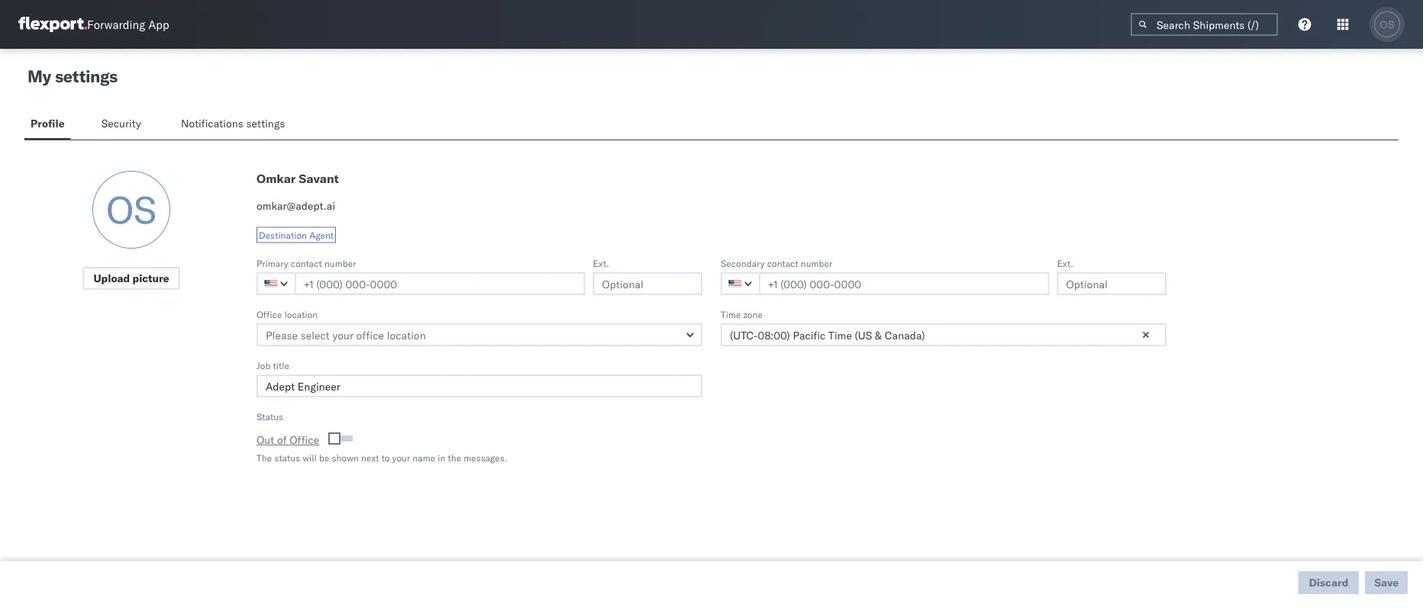 Task type: describe. For each thing, give the bounding box(es) containing it.
ext. for primary contact number
[[593, 258, 609, 269]]

Search Shipments (/) text field
[[1131, 13, 1278, 36]]

name
[[413, 452, 435, 464]]

to
[[382, 452, 390, 464]]

Job title text field
[[257, 375, 702, 398]]

out
[[257, 434, 274, 447]]

profile
[[31, 117, 65, 130]]

zone
[[743, 309, 763, 320]]

be
[[319, 452, 329, 464]]

flexport. image
[[18, 17, 87, 32]]

job
[[257, 360, 271, 371]]

forwarding app
[[87, 17, 169, 32]]

shown
[[332, 452, 359, 464]]

1 horizontal spatial office
[[290, 434, 319, 447]]

number for primary contact number
[[324, 258, 356, 269]]

Optional telephone field
[[1057, 273, 1167, 295]]

destination agent
[[259, 229, 334, 241]]

primary
[[257, 258, 288, 269]]

(UTC-08:00) Pacific Time (US & Canada) text field
[[721, 324, 1167, 347]]

out of office
[[257, 434, 319, 447]]

omkar
[[257, 171, 296, 186]]

savant
[[299, 171, 339, 186]]

os inside button
[[1380, 19, 1395, 30]]

picture
[[133, 272, 169, 285]]

messages.
[[464, 452, 507, 464]]

Optional telephone field
[[593, 273, 702, 295]]

agent
[[309, 229, 334, 241]]

os button
[[1370, 7, 1405, 42]]

title
[[273, 360, 289, 371]]

status
[[274, 452, 300, 464]]

notifications
[[181, 117, 243, 130]]

+1 (000) 000-0000 telephone field
[[759, 273, 1050, 295]]

next
[[361, 452, 379, 464]]

my settings
[[27, 66, 117, 87]]

contact for secondary
[[767, 258, 798, 269]]

app
[[148, 17, 169, 32]]

omkar@adept.ai
[[257, 199, 335, 213]]

forwarding app link
[[18, 17, 169, 32]]

security
[[101, 117, 141, 130]]

my
[[27, 66, 51, 87]]

profile button
[[24, 110, 71, 140]]

contact for primary
[[291, 258, 322, 269]]

time
[[721, 309, 741, 320]]



Task type: locate. For each thing, give the bounding box(es) containing it.
0 horizontal spatial contact
[[291, 258, 322, 269]]

location
[[284, 309, 318, 320]]

the
[[448, 452, 461, 464]]

0 horizontal spatial ext.
[[593, 258, 609, 269]]

upload picture button
[[83, 267, 180, 290]]

the
[[257, 452, 272, 464]]

United States text field
[[721, 273, 761, 295]]

omkar savant
[[257, 171, 339, 186]]

1 vertical spatial os
[[106, 186, 157, 233]]

None checkbox
[[331, 436, 353, 442]]

in
[[438, 452, 445, 464]]

0 horizontal spatial number
[[324, 258, 356, 269]]

2 contact from the left
[[767, 258, 798, 269]]

1 horizontal spatial number
[[801, 258, 833, 269]]

contact right secondary
[[767, 258, 798, 269]]

settings for notifications settings
[[246, 117, 285, 130]]

ext. for secondary contact number
[[1057, 258, 1073, 269]]

2 number from the left
[[801, 258, 833, 269]]

job title
[[257, 360, 289, 371]]

notifications settings button
[[175, 110, 298, 140]]

1 contact from the left
[[291, 258, 322, 269]]

Please select your office location text field
[[257, 324, 702, 347]]

0 vertical spatial os
[[1380, 19, 1395, 30]]

1 horizontal spatial settings
[[246, 117, 285, 130]]

forwarding
[[87, 17, 145, 32]]

settings right my
[[55, 66, 117, 87]]

United States text field
[[257, 273, 296, 295]]

status
[[257, 411, 283, 423]]

the status will be shown next to your name in the messages.
[[257, 452, 507, 464]]

office down united states text field
[[257, 309, 282, 320]]

1 horizontal spatial os
[[1380, 19, 1395, 30]]

will
[[303, 452, 317, 464]]

number right secondary
[[801, 258, 833, 269]]

1 number from the left
[[324, 258, 356, 269]]

settings
[[55, 66, 117, 87], [246, 117, 285, 130]]

0 horizontal spatial settings
[[55, 66, 117, 87]]

1 horizontal spatial ext.
[[1057, 258, 1073, 269]]

contact
[[291, 258, 322, 269], [767, 258, 798, 269]]

number for secondary contact number
[[801, 258, 833, 269]]

+1 (000) 000-0000 telephone field
[[295, 273, 585, 295]]

os
[[1380, 19, 1395, 30], [106, 186, 157, 233]]

0 vertical spatial settings
[[55, 66, 117, 87]]

destination
[[259, 229, 307, 241]]

secondary
[[721, 258, 765, 269]]

settings right notifications
[[246, 117, 285, 130]]

0 vertical spatial office
[[257, 309, 282, 320]]

primary contact number
[[257, 258, 356, 269]]

office
[[257, 309, 282, 320], [290, 434, 319, 447]]

1 vertical spatial settings
[[246, 117, 285, 130]]

1 ext. from the left
[[593, 258, 609, 269]]

time zone
[[721, 309, 763, 320]]

0 horizontal spatial office
[[257, 309, 282, 320]]

1 vertical spatial office
[[290, 434, 319, 447]]

settings for my settings
[[55, 66, 117, 87]]

settings inside button
[[246, 117, 285, 130]]

upload picture
[[93, 272, 169, 285]]

2 ext. from the left
[[1057, 258, 1073, 269]]

upload
[[93, 272, 130, 285]]

of
[[277, 434, 287, 447]]

number
[[324, 258, 356, 269], [801, 258, 833, 269]]

ext.
[[593, 258, 609, 269], [1057, 258, 1073, 269]]

office location
[[257, 309, 318, 320]]

ext. up optional phone field
[[1057, 258, 1073, 269]]

ext. up optional telephone field
[[593, 258, 609, 269]]

office up will
[[290, 434, 319, 447]]

0 horizontal spatial os
[[106, 186, 157, 233]]

number down agent at the left
[[324, 258, 356, 269]]

your
[[392, 452, 410, 464]]

contact down destination agent
[[291, 258, 322, 269]]

1 horizontal spatial contact
[[767, 258, 798, 269]]

secondary contact number
[[721, 258, 833, 269]]

notifications settings
[[181, 117, 285, 130]]

security button
[[95, 110, 150, 140]]



Task type: vqa. For each thing, say whether or not it's contained in the screenshot.
title
yes



